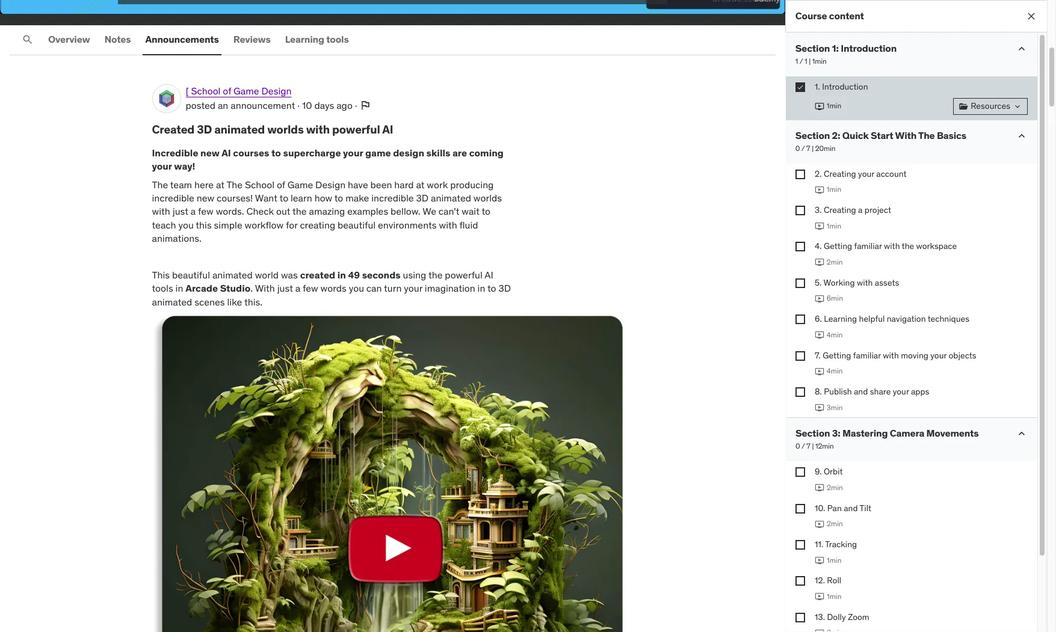 Task type: vqa. For each thing, say whether or not it's contained in the screenshot.
8.
yes



Task type: describe. For each thing, give the bounding box(es) containing it.
roll
[[828, 576, 842, 587]]

0 horizontal spatial 3d
[[197, 122, 212, 137]]

ai inside using the powerful ai tools in
[[485, 269, 494, 281]]

xsmall image for 6. learning helpful navigation techniques
[[796, 315, 806, 325]]

play image
[[10, 1, 25, 16]]

play roll image
[[815, 593, 825, 602]]

subtitles image
[[692, 1, 707, 16]]

in inside the . with just a few words you can turn your imagination in to 3d animated scenes like this.
[[478, 283, 486, 295]]

3:
[[833, 428, 841, 440]]

with left moving
[[884, 350, 899, 361]]

xsmall image for 1. introduction
[[796, 82, 806, 92]]

tracking
[[826, 540, 858, 550]]

objects
[[949, 350, 977, 361]]

and for share
[[854, 387, 869, 397]]

this
[[196, 219, 212, 231]]

examples
[[348, 206, 389, 218]]

world
[[255, 269, 279, 281]]

helpful
[[860, 314, 885, 325]]

learning tools
[[285, 33, 349, 45]]

the inside section 2: quick start with the basics 0 / 7 | 20min
[[919, 129, 936, 141]]

apps
[[912, 387, 930, 397]]

play pan and tilt image
[[815, 520, 825, 530]]

1min for 3.
[[827, 221, 842, 230]]

animated inside the team here at the school of game design have been hard at work producing incredible new courses! want to learn how to make incredible 3d animated worlds with just a few words. check out the amazing examples bellow. we can't wait to teach you this simple workflow for creating beautiful environments with fluid animations.
[[431, 192, 471, 204]]

3. creating a project
[[815, 205, 892, 216]]

12.
[[815, 576, 826, 587]]

was
[[281, 269, 298, 281]]

report abuse image
[[360, 100, 372, 112]]

created 3d animated worlds with powerful ai
[[152, 122, 393, 137]]

game inside the team here at the school of game design have been hard at work producing incredible new courses! want to learn how to make incredible 3d animated worlds with just a few words. check out the amazing examples bellow. we can't wait to teach you this simple workflow for creating beautiful environments with fluid animations.
[[288, 179, 313, 191]]

the inside the team here at the school of game design have been hard at work producing incredible new courses! want to learn how to make incredible 3d animated worlds with just a few words. check out the amazing examples bellow. we can't wait to teach you this simple workflow for creating beautiful environments with fluid animations.
[[293, 206, 307, 218]]

environments
[[378, 219, 437, 231]]

.
[[251, 283, 253, 295]]

reviews button
[[231, 25, 273, 54]]

section 3: mastering camera movements button
[[796, 428, 979, 440]]

9. orbit
[[815, 467, 843, 478]]

design inside the team here at the school of game design have been hard at work producing incredible new courses! want to learn how to make incredible 3d animated worlds with just a few words. check out the amazing examples bellow. we can't wait to teach you this simple workflow for creating beautiful environments with fluid animations.
[[316, 179, 346, 191]]

design inside [ school of game design posted an announcement · 10 days ago ·
[[262, 85, 292, 97]]

familiar for the
[[855, 241, 883, 252]]

1min for 2.
[[827, 185, 842, 194]]

animations.
[[152, 233, 202, 245]]

2 incredible from the left
[[372, 192, 414, 204]]

fullscreen image
[[738, 1, 753, 16]]

hard
[[395, 179, 414, 191]]

play orbit image
[[815, 484, 825, 493]]

have
[[348, 179, 368, 191]]

2 at from the left
[[416, 179, 425, 191]]

basics
[[938, 129, 967, 141]]

1 · from the left
[[298, 99, 300, 112]]

section for section 3: mastering camera movements
[[796, 428, 831, 440]]

your left apps
[[893, 387, 910, 397]]

with inside the . with just a few words you can turn your imagination in to 3d animated scenes like this.
[[255, 283, 275, 295]]

out
[[276, 206, 291, 218]]

school inside the team here at the school of game design have been hard at work producing incredible new courses! want to learn how to make incredible 3d animated worlds with just a few words. check out the amazing examples bellow. we can't wait to teach you this simple workflow for creating beautiful environments with fluid animations.
[[245, 179, 275, 191]]

just inside the team here at the school of game design have been hard at work producing incredible new courses! want to learn how to make incredible 3d animated worlds with just a few words. check out the amazing examples bellow. we can't wait to teach you this simple workflow for creating beautiful environments with fluid animations.
[[173, 206, 188, 218]]

notes button
[[102, 25, 133, 54]]

posted
[[186, 99, 216, 112]]

10.
[[815, 503, 826, 514]]

play dolly zoom image
[[815, 629, 825, 633]]

tools inside button
[[326, 33, 349, 45]]

introduction inside section 1: introduction 1 / 1 | 1min
[[842, 42, 897, 54]]

workflow
[[245, 219, 284, 231]]

arcade studio
[[186, 283, 251, 295]]

rewind 5 seconds image
[[33, 1, 48, 16]]

your down incredible
[[152, 160, 172, 172]]

2. creating your account
[[815, 168, 907, 179]]

7.
[[815, 350, 821, 361]]

9.
[[815, 467, 822, 478]]

start
[[871, 129, 894, 141]]

imagination
[[425, 283, 476, 295]]

forward 5 seconds image
[[87, 1, 102, 16]]

section 2: quick start with the basics button
[[796, 129, 967, 141]]

resources button
[[954, 98, 1029, 115]]

0 vertical spatial ai
[[382, 122, 393, 137]]

3min
[[827, 403, 844, 412]]

producing
[[451, 179, 494, 191]]

to inside incredible new ai courses to supercharge your game design skills are coming your way!
[[272, 147, 281, 159]]

simple
[[214, 219, 242, 231]]

the inside using the powerful ai tools in
[[429, 269, 443, 281]]

play working with assets image
[[815, 294, 825, 304]]

1min right play introduction icon
[[827, 101, 842, 110]]

1 vertical spatial introduction
[[823, 81, 869, 92]]

animated inside the . with just a few words you can turn your imagination in to 3d animated scenes like this.
[[152, 296, 192, 308]]

a inside the . with just a few words you can turn your imagination in to 3d animated scenes like this.
[[296, 283, 301, 295]]

assets
[[875, 277, 900, 288]]

expanded view image
[[761, 1, 776, 16]]

with up teach
[[152, 206, 170, 218]]

movements
[[927, 428, 979, 440]]

0 horizontal spatial the
[[152, 179, 168, 191]]

quick
[[843, 129, 869, 141]]

to right how
[[335, 192, 343, 204]]

seconds
[[362, 269, 401, 281]]

1 1 from the left
[[796, 57, 799, 66]]

a inside the team here at the school of game design have been hard at work producing incredible new courses! want to learn how to make incredible 3d animated worlds with just a few words. check out the amazing examples bellow. we can't wait to teach you this simple workflow for creating beautiful environments with fluid animations.
[[191, 206, 196, 218]]

1 horizontal spatial the
[[227, 179, 243, 191]]

11. tracking
[[815, 540, 858, 550]]

we
[[423, 206, 437, 218]]

navigation
[[887, 314, 926, 325]]

worlds inside the team here at the school of game design have been hard at work producing incredible new courses! want to learn how to make incredible 3d animated worlds with just a few words. check out the amazing examples bellow. we can't wait to teach you this simple workflow for creating beautiful environments with fluid animations.
[[474, 192, 502, 204]]

section for section 2: quick start with the basics
[[796, 129, 831, 141]]

learning tools button
[[283, 25, 351, 54]]

account
[[877, 168, 907, 179]]

xsmall image for 2. creating your account
[[796, 170, 806, 179]]

using
[[403, 269, 427, 281]]

4min for learning
[[827, 330, 844, 339]]

5.
[[815, 277, 822, 288]]

10
[[302, 99, 312, 112]]

resources
[[971, 100, 1011, 111]]

few inside the team here at the school of game design have been hard at work producing incredible new courses! want to learn how to make incredible 3d animated worlds with just a few words. check out the amazing examples bellow. we can't wait to teach you this simple workflow for creating beautiful environments with fluid animations.
[[198, 206, 214, 218]]

[ school of game design posted an announcement · 10 days ago ·
[[186, 85, 360, 112]]

1 vertical spatial beautiful
[[172, 269, 210, 281]]

4.
[[815, 241, 822, 252]]

school inside [ school of game design posted an announcement · 10 days ago ·
[[191, 85, 221, 97]]

12. roll
[[815, 576, 842, 587]]

how
[[315, 192, 333, 204]]

2 1 from the left
[[805, 57, 808, 66]]

learning inside sidebar element
[[825, 314, 858, 325]]

and for tilt
[[844, 503, 858, 514]]

studio
[[220, 283, 251, 295]]

scenes
[[195, 296, 225, 308]]

1.
[[815, 81, 821, 92]]

xsmall image for 3. creating a project
[[796, 206, 806, 216]]

you inside the team here at the school of game design have been hard at work producing incredible new courses! want to learn how to make incredible 3d animated worlds with just a few words. check out the amazing examples bellow. we can't wait to teach you this simple workflow for creating beautiful environments with fluid animations.
[[178, 219, 194, 231]]

overview button
[[46, 25, 92, 54]]

team
[[170, 179, 192, 191]]

play creating your account image
[[815, 185, 825, 195]]

xsmall image for 12. roll
[[796, 577, 806, 587]]

play getting familiar with the workspace image
[[815, 258, 825, 268]]

work
[[427, 179, 448, 191]]

1 at from the left
[[216, 179, 225, 191]]

section 3: mastering camera movements 0 / 7 | 12min
[[796, 428, 979, 451]]

creating
[[300, 219, 336, 231]]

you inside the . with just a few words you can turn your imagination in to 3d animated scenes like this.
[[349, 283, 364, 295]]

notes
[[104, 33, 131, 45]]

xsmall image left resources
[[959, 102, 969, 111]]

xsmall image for 10. pan and tilt
[[796, 504, 806, 514]]

skills
[[427, 147, 451, 159]]

| inside section 2: quick start with the basics 0 / 7 | 20min
[[813, 144, 814, 153]]

6. learning helpful navigation techniques
[[815, 314, 970, 325]]

play creating a project image
[[815, 222, 825, 231]]

content
[[830, 10, 865, 22]]

just inside the . with just a few words you can turn your imagination in to 3d animated scenes like this.
[[277, 283, 293, 295]]

pan
[[828, 503, 842, 514]]

settings image
[[715, 1, 730, 16]]

with up assets at right
[[885, 241, 901, 252]]

using the powerful ai tools in
[[152, 269, 494, 295]]

4. getting familiar with the workspace
[[815, 241, 958, 252]]

with down the can't
[[439, 219, 457, 231]]

5. working with assets
[[815, 277, 900, 288]]

transcript in sidebar region image
[[670, 1, 684, 16]]

teach
[[152, 219, 176, 231]]

with left assets at right
[[857, 277, 873, 288]]

moving
[[902, 350, 929, 361]]

animated up courses at the top of the page
[[214, 122, 265, 137]]

the inside sidebar element
[[902, 241, 915, 252]]

new inside the team here at the school of game design have been hard at work producing incredible new courses! want to learn how to make incredible 3d animated worlds with just a few words. check out the amazing examples bellow. we can't wait to teach you this simple workflow for creating beautiful environments with fluid animations.
[[197, 192, 214, 204]]

1min for 12.
[[827, 593, 842, 602]]

close course content sidebar image
[[1026, 10, 1038, 22]]

to up out
[[280, 192, 289, 204]]

1:
[[833, 42, 840, 54]]

days
[[315, 99, 334, 112]]

8.
[[815, 387, 822, 397]]

course
[[796, 10, 828, 22]]



Task type: locate. For each thing, give the bounding box(es) containing it.
sidebar element
[[786, 0, 1048, 633]]

0 vertical spatial new
[[201, 147, 220, 159]]

your left game
[[343, 147, 363, 159]]

1 horizontal spatial design
[[316, 179, 346, 191]]

xsmall image for 7. getting familiar with moving your objects
[[796, 351, 806, 361]]

2 2min from the top
[[827, 483, 844, 492]]

1min right play tracking icon
[[827, 556, 842, 565]]

1 horizontal spatial ai
[[382, 122, 393, 137]]

amazing
[[309, 206, 345, 218]]

the left basics
[[919, 129, 936, 141]]

the
[[919, 129, 936, 141], [152, 179, 168, 191], [227, 179, 243, 191]]

1 horizontal spatial of
[[277, 179, 285, 191]]

section up 20min
[[796, 129, 831, 141]]

of inside the team here at the school of game design have been hard at work producing incredible new courses! want to learn how to make incredible 3d animated worlds with just a few words. check out the amazing examples bellow. we can't wait to teach you this simple workflow for creating beautiful environments with fluid animations.
[[277, 179, 285, 191]]

0 horizontal spatial with
[[255, 283, 275, 295]]

overview
[[48, 33, 90, 45]]

play getting familiar with moving your objects image
[[815, 367, 825, 377]]

1 vertical spatial |
[[813, 144, 814, 153]]

can't
[[439, 206, 460, 218]]

0 vertical spatial just
[[173, 206, 188, 218]]

0 horizontal spatial you
[[178, 219, 194, 231]]

1 vertical spatial 2min
[[827, 483, 844, 492]]

5 xsmall image from the top
[[796, 351, 806, 361]]

1 horizontal spatial tools
[[326, 33, 349, 45]]

for
[[286, 219, 298, 231]]

7 left 12min
[[807, 442, 811, 451]]

game inside [ school of game design posted an announcement · 10 days ago ·
[[234, 85, 259, 97]]

11.
[[815, 540, 824, 550]]

3 2min from the top
[[827, 520, 844, 529]]

0 horizontal spatial ai
[[222, 147, 231, 159]]

familiar down project
[[855, 241, 883, 252]]

0 vertical spatial 4min
[[827, 330, 844, 339]]

1 vertical spatial you
[[349, 283, 364, 295]]

this beautiful animated world was created in 49 seconds
[[152, 269, 401, 281]]

of up want
[[277, 179, 285, 191]]

3d right imagination
[[499, 283, 511, 295]]

1 horizontal spatial at
[[416, 179, 425, 191]]

getting for 7.
[[823, 350, 852, 361]]

xsmall image left '3.'
[[796, 206, 806, 216]]

of inside [ school of game design posted an announcement · 10 days ago ·
[[223, 85, 231, 97]]

1
[[796, 57, 799, 66], [805, 57, 808, 66]]

1min right play creating a project icon
[[827, 221, 842, 230]]

2 vertical spatial 3d
[[499, 283, 511, 295]]

your inside the . with just a few words you can turn your imagination in to 3d animated scenes like this.
[[404, 283, 423, 295]]

in left 49
[[338, 269, 346, 281]]

0 vertical spatial the
[[293, 206, 307, 218]]

xsmall image left 12.
[[796, 577, 806, 587]]

workspace
[[917, 241, 958, 252]]

1 horizontal spatial beautiful
[[338, 219, 376, 231]]

in right imagination
[[478, 283, 486, 295]]

2 vertical spatial the
[[429, 269, 443, 281]]

to down created 3d animated worlds with powerful ai
[[272, 147, 281, 159]]

| inside section 3: mastering camera movements 0 / 7 | 12min
[[813, 442, 814, 451]]

courses!
[[217, 192, 253, 204]]

in left arcade
[[176, 283, 183, 295]]

1 horizontal spatial the
[[429, 269, 443, 281]]

4min for getting
[[827, 367, 844, 376]]

xsmall image for 11. tracking
[[796, 541, 806, 550]]

of up "an"
[[223, 85, 231, 97]]

0 inside section 2: quick start with the basics 0 / 7 | 20min
[[796, 144, 801, 153]]

powerful down report abuse icon in the left of the page
[[332, 122, 380, 137]]

ai inside incredible new ai courses to supercharge your game design skills are coming your way!
[[222, 147, 231, 159]]

you up the animations.
[[178, 219, 194, 231]]

xsmall image left 13.
[[796, 614, 806, 623]]

2 section from the top
[[796, 129, 831, 141]]

1 vertical spatial new
[[197, 192, 214, 204]]

arcade
[[186, 283, 218, 295]]

section
[[796, 42, 831, 54], [796, 129, 831, 141], [796, 428, 831, 440]]

2 xsmall image from the top
[[796, 170, 806, 179]]

1 vertical spatial just
[[277, 283, 293, 295]]

familiar for moving
[[854, 350, 882, 361]]

xsmall image left '9.'
[[796, 468, 806, 478]]

announcement
[[231, 99, 295, 112]]

to inside the . with just a few words you can turn your imagination in to 3d animated scenes like this.
[[488, 283, 497, 295]]

small image
[[1016, 43, 1029, 55], [1016, 130, 1029, 142], [1016, 428, 1029, 440]]

getting
[[824, 241, 853, 252], [823, 350, 852, 361]]

0 horizontal spatial beautiful
[[172, 269, 210, 281]]

xsmall image
[[959, 102, 969, 111], [1013, 102, 1023, 111], [796, 206, 806, 216], [796, 242, 806, 252], [796, 468, 806, 478]]

0 horizontal spatial learning
[[285, 33, 324, 45]]

3d up we
[[416, 192, 429, 204]]

xsmall image left 8.
[[796, 388, 806, 397]]

12min
[[816, 442, 834, 451]]

few down created
[[303, 283, 318, 295]]

1 vertical spatial 4min
[[827, 367, 844, 376]]

1 incredible from the left
[[152, 192, 194, 204]]

1 vertical spatial ai
[[222, 147, 231, 159]]

1 vertical spatial familiar
[[854, 350, 882, 361]]

design up how
[[316, 179, 346, 191]]

xsmall image
[[796, 82, 806, 92], [796, 170, 806, 179], [796, 279, 806, 288], [796, 315, 806, 325], [796, 351, 806, 361], [796, 388, 806, 397], [796, 504, 806, 514], [796, 541, 806, 550], [796, 577, 806, 587], [796, 614, 806, 623]]

with right start on the right top of page
[[896, 129, 917, 141]]

8 xsmall image from the top
[[796, 541, 806, 550]]

your right moving
[[931, 350, 947, 361]]

0 vertical spatial school
[[191, 85, 221, 97]]

new up here
[[201, 147, 220, 159]]

1 creating from the top
[[824, 168, 857, 179]]

tilt
[[860, 503, 872, 514]]

introduction right 1.
[[823, 81, 869, 92]]

0 vertical spatial learning
[[285, 33, 324, 45]]

1 horizontal spatial learning
[[825, 314, 858, 325]]

2 small image from the top
[[1016, 130, 1029, 142]]

1x button
[[53, 0, 82, 19]]

0:38
[[135, 3, 152, 14]]

0 vertical spatial of
[[223, 85, 231, 97]]

0 horizontal spatial game
[[234, 85, 259, 97]]

game
[[365, 147, 391, 159]]

add note image
[[160, 1, 175, 16]]

learning inside button
[[285, 33, 324, 45]]

0 horizontal spatial worlds
[[267, 122, 304, 137]]

0 inside section 3: mastering camera movements 0 / 7 | 12min
[[796, 442, 801, 451]]

1 horizontal spatial 1
[[805, 57, 808, 66]]

small image for section 2: quick start with the basics
[[1016, 130, 1029, 142]]

2min
[[827, 258, 844, 267], [827, 483, 844, 492], [827, 520, 844, 529]]

school up posted
[[191, 85, 221, 97]]

and left share
[[854, 387, 869, 397]]

10 xsmall image from the top
[[796, 614, 806, 623]]

3d inside the team here at the school of game design have been hard at work producing incredible new courses! want to learn how to make incredible 3d animated worlds with just a few words. check out the amazing examples bellow. we can't wait to teach you this simple workflow for creating beautiful environments with fluid animations.
[[416, 192, 429, 204]]

bellow.
[[391, 206, 421, 218]]

2 0 from the top
[[796, 442, 801, 451]]

supercharge
[[283, 147, 341, 159]]

1 vertical spatial game
[[288, 179, 313, 191]]

4 xsmall image from the top
[[796, 315, 806, 325]]

2 vertical spatial 2min
[[827, 520, 844, 529]]

animated
[[214, 122, 265, 137], [431, 192, 471, 204], [212, 269, 253, 281], [152, 296, 192, 308]]

just up teach
[[173, 206, 188, 218]]

new down here
[[197, 192, 214, 204]]

0 vertical spatial small image
[[1016, 43, 1029, 55]]

2min for getting
[[827, 258, 844, 267]]

few inside the . with just a few words you can turn your imagination in to 3d animated scenes like this.
[[303, 283, 318, 295]]

2.
[[815, 168, 822, 179]]

4min right 'play getting familiar with moving your objects' icon
[[827, 367, 844, 376]]

learning right reviews
[[285, 33, 324, 45]]

0 vertical spatial 3d
[[197, 122, 212, 137]]

2 horizontal spatial a
[[859, 205, 863, 216]]

creating right '3.'
[[824, 205, 857, 216]]

turn
[[384, 283, 402, 295]]

0 vertical spatial 2min
[[827, 258, 844, 267]]

at right here
[[216, 179, 225, 191]]

2 4min from the top
[[827, 367, 844, 376]]

1 horizontal spatial ·
[[355, 99, 357, 112]]

2 vertical spatial small image
[[1016, 428, 1029, 440]]

tools inside using the powerful ai tools in
[[152, 283, 173, 295]]

1 xsmall image from the top
[[796, 82, 806, 92]]

0 vertical spatial game
[[234, 85, 259, 97]]

creating right 2.
[[824, 168, 857, 179]]

beautiful down examples on the top left
[[338, 219, 376, 231]]

0 left 20min
[[796, 144, 801, 153]]

0 horizontal spatial design
[[262, 85, 292, 97]]

section up 12min
[[796, 428, 831, 440]]

2 vertical spatial ai
[[485, 269, 494, 281]]

powerful inside using the powerful ai tools in
[[445, 269, 483, 281]]

· left report abuse icon in the left of the page
[[355, 99, 357, 112]]

6 xsmall image from the top
[[796, 388, 806, 397]]

incredible down team in the left top of the page
[[152, 192, 194, 204]]

to right wait
[[482, 206, 491, 218]]

design
[[262, 85, 292, 97], [316, 179, 346, 191]]

3d down posted
[[197, 122, 212, 137]]

section inside section 3: mastering camera movements 0 / 7 | 12min
[[796, 428, 831, 440]]

0 vertical spatial beautiful
[[338, 219, 376, 231]]

7 inside section 2: quick start with the basics 0 / 7 | 20min
[[807, 144, 811, 153]]

2min for pan
[[827, 520, 844, 529]]

13.
[[815, 612, 826, 623]]

1min inside section 1: introduction 1 / 1 | 1min
[[813, 57, 827, 66]]

created
[[152, 122, 195, 137]]

your down using
[[404, 283, 423, 295]]

few
[[198, 206, 214, 218], [303, 283, 318, 295]]

0 horizontal spatial the
[[293, 206, 307, 218]]

play tracking image
[[815, 556, 825, 566]]

the left team in the left top of the page
[[152, 179, 168, 191]]

8. publish and share your apps
[[815, 387, 930, 397]]

small image for section 3: mastering camera movements
[[1016, 428, 1029, 440]]

ago
[[337, 99, 353, 112]]

0 vertical spatial and
[[854, 387, 869, 397]]

new
[[201, 147, 220, 159], [197, 192, 214, 204]]

with right .
[[255, 283, 275, 295]]

0 vertical spatial 7
[[807, 144, 811, 153]]

worlds down the 10
[[267, 122, 304, 137]]

animated down this
[[152, 296, 192, 308]]

beautiful inside the team here at the school of game design have been hard at work producing incredible new courses! want to learn how to make incredible 3d animated worlds with just a few words. check out the amazing examples bellow. we can't wait to teach you this simple workflow for creating beautiful environments with fluid animations.
[[338, 219, 376, 231]]

0 horizontal spatial of
[[223, 85, 231, 97]]

| left 20min
[[813, 144, 814, 153]]

1 horizontal spatial a
[[296, 283, 301, 295]]

2 horizontal spatial ai
[[485, 269, 494, 281]]

7
[[807, 144, 811, 153], [807, 442, 811, 451]]

xsmall image for 5. working with assets
[[796, 279, 806, 288]]

you down 49
[[349, 283, 364, 295]]

this.
[[244, 296, 263, 308]]

announcements button
[[143, 25, 221, 54]]

1 horizontal spatial worlds
[[474, 192, 502, 204]]

worlds down the producing
[[474, 192, 502, 204]]

1 vertical spatial creating
[[824, 205, 857, 216]]

1 vertical spatial the
[[902, 241, 915, 252]]

1 vertical spatial 7
[[807, 442, 811, 451]]

0 horizontal spatial school
[[191, 85, 221, 97]]

1 4min from the top
[[827, 330, 844, 339]]

. with just a few words you can turn your imagination in to 3d animated scenes like this.
[[152, 283, 511, 308]]

of
[[223, 85, 231, 97], [277, 179, 285, 191]]

2 vertical spatial |
[[813, 442, 814, 451]]

3d inside the . with just a few words you can turn your imagination in to 3d animated scenes like this.
[[499, 283, 511, 295]]

1 horizontal spatial in
[[338, 269, 346, 281]]

creating for a
[[824, 205, 857, 216]]

1 vertical spatial worlds
[[474, 192, 502, 204]]

course content
[[796, 10, 865, 22]]

beautiful up arcade
[[172, 269, 210, 281]]

6.
[[815, 314, 822, 325]]

been
[[371, 179, 392, 191]]

the up courses!
[[227, 179, 243, 191]]

1 vertical spatial learning
[[825, 314, 858, 325]]

coming
[[469, 147, 504, 159]]

publish
[[825, 387, 852, 397]]

1 horizontal spatial powerful
[[445, 269, 483, 281]]

project
[[865, 205, 892, 216]]

section inside section 1: introduction 1 / 1 | 1min
[[796, 42, 831, 54]]

new inside incredible new ai courses to supercharge your game design skills are coming your way!
[[201, 147, 220, 159]]

/ left 20min
[[802, 144, 805, 153]]

|
[[810, 57, 811, 66], [813, 144, 814, 153], [813, 442, 814, 451]]

you
[[178, 219, 194, 231], [349, 283, 364, 295]]

1 horizontal spatial school
[[245, 179, 275, 191]]

/ inside section 3: mastering camera movements 0 / 7 | 12min
[[802, 442, 805, 451]]

animated up the can't
[[431, 192, 471, 204]]

1 vertical spatial and
[[844, 503, 858, 514]]

2min right play pan and tilt icon
[[827, 520, 844, 529]]

getting for 4.
[[824, 241, 853, 252]]

courses
[[233, 147, 269, 159]]

xsmall image for 9. orbit
[[796, 468, 806, 478]]

4min right play learning helpful navigation techniques icon
[[827, 330, 844, 339]]

the left the workspace
[[902, 241, 915, 252]]

0 horizontal spatial few
[[198, 206, 214, 218]]

orbit
[[824, 467, 843, 478]]

20min
[[816, 144, 836, 153]]

here
[[195, 179, 214, 191]]

small image for section 1: introduction
[[1016, 43, 1029, 55]]

1 section from the top
[[796, 42, 831, 54]]

working
[[824, 277, 855, 288]]

0 vertical spatial |
[[810, 57, 811, 66]]

design up announcement
[[262, 85, 292, 97]]

xsmall image for 8. publish and share your apps
[[796, 388, 806, 397]]

incredible
[[152, 147, 198, 159]]

0 left 12min
[[796, 442, 801, 451]]

words
[[321, 283, 347, 295]]

0 vertical spatial you
[[178, 219, 194, 231]]

a down here
[[191, 206, 196, 218]]

1 horizontal spatial game
[[288, 179, 313, 191]]

1 horizontal spatial 3d
[[416, 192, 429, 204]]

section 2: quick start with the basics 0 / 7 | 20min
[[796, 129, 967, 153]]

1 horizontal spatial with
[[896, 129, 917, 141]]

0 horizontal spatial 1
[[796, 57, 799, 66]]

section 1: introduction 1 / 1 | 1min
[[796, 42, 897, 66]]

to right imagination
[[488, 283, 497, 295]]

the team here at the school of game design have been hard at work producing incredible new courses! want to learn how to make incredible 3d animated worlds with just a few words. check out the amazing examples bellow. we can't wait to teach you this simple workflow for creating beautiful environments with fluid animations.
[[152, 179, 502, 245]]

0 horizontal spatial tools
[[152, 283, 173, 295]]

xsmall image for 13. dolly zoom
[[796, 614, 806, 623]]

tools
[[326, 33, 349, 45], [152, 283, 173, 295]]

at
[[216, 179, 225, 191], [416, 179, 425, 191]]

1 horizontal spatial just
[[277, 283, 293, 295]]

1min right the play roll 'icon'
[[827, 593, 842, 602]]

a down was
[[296, 283, 301, 295]]

getting right the 7.
[[823, 350, 852, 361]]

1 small image from the top
[[1016, 43, 1029, 55]]

0 vertical spatial creating
[[824, 168, 857, 179]]

0 horizontal spatial powerful
[[332, 122, 380, 137]]

section for section 1: introduction
[[796, 42, 831, 54]]

0 vertical spatial with
[[896, 129, 917, 141]]

0 horizontal spatial in
[[176, 283, 183, 295]]

0 horizontal spatial incredible
[[152, 192, 194, 204]]

the up imagination
[[429, 269, 443, 281]]

powerful up imagination
[[445, 269, 483, 281]]

1 down the course
[[796, 57, 799, 66]]

6min
[[827, 294, 844, 303]]

share
[[871, 387, 891, 397]]

play learning helpful navigation techniques image
[[815, 331, 825, 340]]

| down section 1: introduction dropdown button
[[810, 57, 811, 66]]

play publish and share your apps image
[[815, 403, 825, 413]]

with
[[896, 129, 917, 141], [255, 283, 275, 295]]

1min for 11.
[[827, 556, 842, 565]]

49
[[348, 269, 360, 281]]

creating for your
[[824, 168, 857, 179]]

1 vertical spatial of
[[277, 179, 285, 191]]

way!
[[174, 160, 195, 172]]

2 horizontal spatial in
[[478, 283, 486, 295]]

/ left 12min
[[802, 442, 805, 451]]

1 horizontal spatial you
[[349, 283, 364, 295]]

7 inside section 3: mastering camera movements 0 / 7 | 12min
[[807, 442, 811, 451]]

a
[[859, 205, 863, 216], [191, 206, 196, 218], [296, 283, 301, 295]]

1. introduction
[[815, 81, 869, 92]]

1 7 from the top
[[807, 144, 811, 153]]

1 vertical spatial 0
[[796, 442, 801, 451]]

/ right 0:26
[[129, 3, 133, 14]]

7 left 20min
[[807, 144, 811, 153]]

0 vertical spatial worlds
[[267, 122, 304, 137]]

with inside section 2: quick start with the basics 0 / 7 | 20min
[[896, 129, 917, 141]]

3 small image from the top
[[1016, 428, 1029, 440]]

3.
[[815, 205, 822, 216]]

the down learn
[[293, 206, 307, 218]]

3 section from the top
[[796, 428, 831, 440]]

section 1: introduction button
[[796, 42, 897, 54]]

design
[[393, 147, 425, 159]]

2 creating from the top
[[824, 205, 857, 216]]

1 horizontal spatial incredible
[[372, 192, 414, 204]]

1 0 from the top
[[796, 144, 801, 153]]

1 vertical spatial section
[[796, 129, 831, 141]]

0 horizontal spatial ·
[[298, 99, 300, 112]]

play introduction image
[[815, 102, 825, 111]]

mute image
[[647, 1, 661, 16]]

incredible down been
[[372, 192, 414, 204]]

your
[[343, 147, 363, 159], [152, 160, 172, 172], [859, 168, 875, 179], [404, 283, 423, 295], [931, 350, 947, 361], [893, 387, 910, 397]]

game up announcement
[[234, 85, 259, 97]]

1 down section 1: introduction dropdown button
[[805, 57, 808, 66]]

7 xsmall image from the top
[[796, 504, 806, 514]]

section inside section 2: quick start with the basics 0 / 7 | 20min
[[796, 129, 831, 141]]

learn
[[291, 192, 312, 204]]

incredible new ai courses to supercharge your game design skills are coming your way!
[[152, 147, 504, 172]]

1min up 1.
[[813, 57, 827, 66]]

2min right play getting familiar with the workspace icon
[[827, 258, 844, 267]]

0 vertical spatial familiar
[[855, 241, 883, 252]]

introduction right 1:
[[842, 42, 897, 54]]

· left the 10
[[298, 99, 300, 112]]

1 2min from the top
[[827, 258, 844, 267]]

1min right play creating your account icon
[[827, 185, 842, 194]]

2 7 from the top
[[807, 442, 811, 451]]

2min for orbit
[[827, 483, 844, 492]]

9 xsmall image from the top
[[796, 577, 806, 587]]

a left project
[[859, 205, 863, 216]]

xsmall image left 4. on the top
[[796, 242, 806, 252]]

/ inside section 1: introduction 1 / 1 | 1min
[[800, 57, 804, 66]]

0 vertical spatial section
[[796, 42, 831, 54]]

created
[[300, 269, 336, 281]]

your left account
[[859, 168, 875, 179]]

xsmall image left 6.
[[796, 315, 806, 325]]

1 vertical spatial small image
[[1016, 130, 1029, 142]]

xsmall image for 4. getting familiar with the workspace
[[796, 242, 806, 252]]

2min right play orbit image
[[827, 483, 844, 492]]

few up this
[[198, 206, 214, 218]]

0 horizontal spatial just
[[173, 206, 188, 218]]

| inside section 1: introduction 1 / 1 | 1min
[[810, 57, 811, 66]]

0 horizontal spatial at
[[216, 179, 225, 191]]

with up supercharge
[[306, 122, 330, 137]]

| left 12min
[[813, 442, 814, 451]]

game up learn
[[288, 179, 313, 191]]

1 vertical spatial design
[[316, 179, 346, 191]]

familiar
[[855, 241, 883, 252], [854, 350, 882, 361]]

0 vertical spatial powerful
[[332, 122, 380, 137]]

and left 'tilt'
[[844, 503, 858, 514]]

3 xsmall image from the top
[[796, 279, 806, 288]]

getting right 4. on the top
[[824, 241, 853, 252]]

the
[[293, 206, 307, 218], [902, 241, 915, 252], [429, 269, 443, 281]]

0:26
[[110, 3, 127, 14]]

search image
[[22, 34, 34, 46]]

wait
[[462, 206, 480, 218]]

animated up studio
[[212, 269, 253, 281]]

/ inside section 2: quick start with the basics 0 / 7 | 20min
[[802, 144, 805, 153]]

2 · from the left
[[355, 99, 357, 112]]

in inside using the powerful ai tools in
[[176, 283, 183, 295]]

1 vertical spatial getting
[[823, 350, 852, 361]]

1 vertical spatial with
[[255, 283, 275, 295]]

1 vertical spatial tools
[[152, 283, 173, 295]]

1 vertical spatial powerful
[[445, 269, 483, 281]]

xsmall image right resources
[[1013, 102, 1023, 111]]

an
[[218, 99, 228, 112]]



